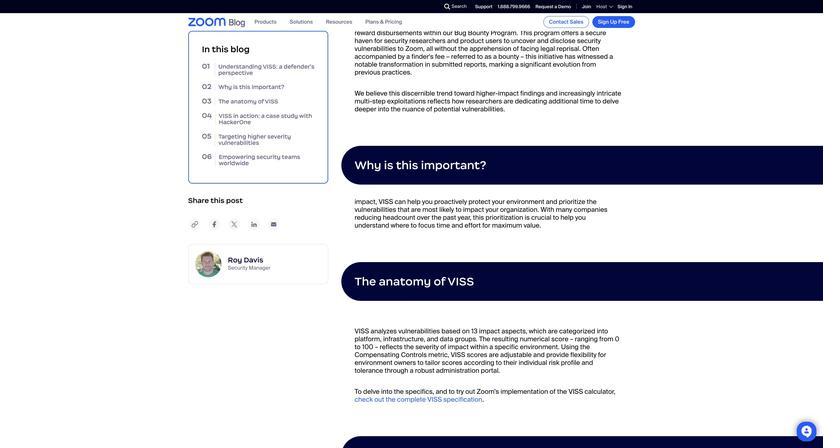 Task type: describe. For each thing, give the bounding box(es) containing it.
assess
[[576, 21, 597, 29]]

a right witnessed
[[610, 52, 613, 61]]

owners
[[394, 359, 416, 367]]

this inside we believe this discernible trend toward higher-impact findings and increasingly intricate multi-step exploitations reflects how researchers are dedicating additional time to delve deeper into the nuance of potential vulnerabilities.
[[389, 89, 400, 98]]

believe
[[366, 89, 388, 98]]

tolerance
[[355, 367, 383, 375]]

to delve into the specifics, and to try out zoom's implementation of the viss calculator, check out the complete viss specification .
[[355, 388, 616, 404]]

impact down based
[[448, 343, 469, 351]]

and inside to delve into the specifics, and to try out zoom's implementation of the viss calculator, check out the complete viss specification .
[[436, 388, 447, 396]]

time inside impact, viss can help you proactively protect your environment and prioritize the vulnerabilities that are most likely to impact your organization. with many companies reducing headcount over the past year, this prioritization is crucial to help you understand where to focus time and effort for maximum value.
[[437, 221, 450, 230]]

uncover
[[512, 36, 536, 45]]

zoom
[[413, 21, 431, 29]]

products button
[[255, 19, 277, 25]]

exploitations
[[387, 97, 426, 106]]

with
[[541, 205, 555, 214]]

specific
[[495, 343, 519, 351]]

by
[[398, 52, 405, 61]]

solutions button
[[290, 19, 313, 25]]

the down risk
[[557, 388, 567, 396]]

value.
[[524, 221, 541, 230]]

to inside we believe this discernible trend toward higher-impact findings and increasingly intricate multi-step exploitations reflects how researchers are dedicating additional time to delve deeper into the nuance of potential vulnerabilities.
[[595, 97, 601, 106]]

join link
[[582, 4, 592, 9]]

1 vertical spatial you
[[576, 213, 586, 222]]

portal.
[[481, 367, 500, 375]]

1 horizontal spatial the anatomy of viss
[[355, 274, 474, 289]]

case
[[266, 112, 280, 120]]

0 vertical spatial why is this important?
[[219, 84, 284, 91]]

your up prioritization
[[492, 198, 505, 206]]

environment.
[[520, 343, 560, 351]]

1 horizontal spatial out
[[466, 388, 475, 396]]

higher-
[[476, 89, 498, 98]]

check out the complete viss specification link
[[355, 395, 483, 404]]

severity inside the targeting higher severity vulnerabilities
[[268, 133, 291, 140]]

prioritize
[[559, 198, 586, 206]]

free
[[619, 18, 630, 25]]

1 vertical spatial why
[[355, 158, 382, 173]]

sign for sign up free
[[598, 18, 609, 25]]

post
[[226, 196, 243, 205]]

0 horizontal spatial important?
[[252, 84, 284, 91]]

a left specific
[[490, 343, 493, 351]]

the right using at the bottom of the page
[[580, 343, 590, 351]]

roy
[[228, 256, 242, 265]]

in inside viss in action: a case study with hackerone
[[233, 112, 239, 120]]

impact,
[[355, 198, 377, 206]]

where
[[391, 221, 409, 230]]

that
[[398, 205, 410, 214]]

environment inside viss analyzes vulnerabilities based on 13 impact aspects, which are categorized into platform, infrastructure, and data groups. the resulting numerical score – ranging from 0 to 100 – reflects the severity of impact within a specific environment. using the compensating controls metric, viss scores are adjustable and provide flexibility for environment owners to tailor scores according to their individual risk profile and tolerance through a robust administration portal.
[[355, 359, 393, 367]]

individual
[[519, 359, 548, 367]]

headcount
[[383, 213, 416, 222]]

email image
[[267, 218, 280, 231]]

06
[[202, 152, 212, 161]]

numerical
[[520, 335, 550, 344]]

the right prioritize at the top of page
[[587, 198, 597, 206]]

of inside we believe this discernible trend toward higher-impact findings and increasingly intricate multi-step exploitations reflects how researchers are dedicating additional time to delve deeper into the nuance of potential vulnerabilities.
[[427, 105, 432, 113]]

twitter image
[[228, 218, 241, 231]]

the up the owners at the bottom
[[404, 343, 414, 351]]

bug
[[455, 29, 467, 37]]

data
[[440, 335, 453, 344]]

to inside to delve into the specifics, and to try out zoom's implementation of the viss calculator, check out the complete viss specification .
[[449, 388, 455, 396]]

users
[[486, 36, 502, 45]]

are right which
[[548, 327, 558, 336]]

0 horizontal spatial scores
[[442, 359, 463, 367]]

provide
[[547, 351, 569, 359]]

companies
[[574, 205, 608, 214]]

step
[[372, 97, 386, 106]]

0 horizontal spatial the
[[219, 98, 229, 105]]

organization.
[[500, 205, 539, 214]]

as
[[485, 52, 492, 61]]

1 horizontal spatial help
[[561, 213, 574, 222]]

complete
[[397, 395, 426, 404]]

targeting
[[219, 133, 246, 140]]

study
[[281, 112, 298, 120]]

vulnerabilities inside viss analyzes vulnerabilities based on 13 impact aspects, which are categorized into platform, infrastructure, and data groups. the resulting numerical score – ranging from 0 to 100 – reflects the severity of impact within a specific environment. using the compensating controls metric, viss scores are adjustable and provide flexibility for environment owners to tailor scores according to their individual risk profile and tolerance through a robust administration portal.
[[399, 327, 440, 336]]

nuance
[[402, 105, 425, 113]]

targeting higher severity vulnerabilities
[[219, 133, 291, 147]]

viss inside viss in action: a case study with hackerone
[[219, 112, 232, 120]]

roy davis security manager
[[228, 256, 271, 272]]

are inside we believe this discernible trend toward higher-impact findings and increasingly intricate multi-step exploitations reflects how researchers are dedicating additional time to delve deeper into the nuance of potential vulnerabilities.
[[504, 97, 514, 106]]

reflects inside we believe this discernible trend toward higher-impact findings and increasingly intricate multi-step exploitations reflects how researchers are dedicating additional time to delve deeper into the nuance of potential vulnerabilities.
[[428, 97, 451, 106]]

ranging
[[575, 335, 598, 344]]

within inside viss analyzes vulnerabilities based on 13 impact aspects, which are categorized into platform, infrastructure, and data groups. the resulting numerical score – ranging from 0 to 100 – reflects the severity of impact within a specific environment. using the compensating controls metric, viss scores are adjustable and provide flexibility for environment owners to tailor scores according to their individual risk profile and tolerance through a robust administration portal.
[[471, 343, 488, 351]]

1 horizontal spatial the
[[355, 274, 376, 289]]

specification
[[444, 395, 483, 404]]

02
[[202, 82, 212, 91]]

0 horizontal spatial has
[[433, 21, 444, 29]]

01
[[202, 62, 210, 71]]

zoom logo image
[[188, 18, 226, 26]]

to
[[355, 388, 362, 396]]

accompanied
[[355, 52, 396, 61]]

1 vertical spatial is
[[384, 158, 394, 173]]

the left the specifics,
[[394, 388, 404, 396]]

roy headshot image
[[195, 251, 221, 278]]

profile
[[561, 359, 580, 367]]

additional
[[549, 97, 579, 106]]

platform,
[[355, 335, 382, 344]]

bounty
[[468, 29, 489, 37]]

0 vertical spatial why
[[219, 84, 232, 91]]

maximum
[[492, 221, 522, 230]]

hackerone
[[219, 119, 251, 126]]

1.888.799.9666
[[498, 4, 530, 9]]

and down employed
[[447, 36, 459, 45]]

finder's
[[412, 52, 434, 61]]

sign up free link
[[593, 16, 635, 28]]

compensating
[[355, 351, 400, 359]]

join
[[582, 4, 592, 9]]

and left data
[[427, 335, 438, 344]]

within inside the since march 2023, zoom has employed this innovative scoring system to assess the reward disbursements within our bug bounty program. this program offers a secure haven for security researchers and product users to uncover and disclose security vulnerabilities to zoom, all without the apprehension of facing legal reprisal. often accompanied by a finder's fee – referred to as a bounty – this initiative has witnessed a notable transformation in submitted reports, marking a significant evolution from previous practices.
[[424, 29, 442, 37]]

this inside impact, viss can help you proactively protect your environment and prioritize the vulnerabilities that are most likely to impact your organization. with many companies reducing headcount over the past year, this prioritization is crucial to help you understand where to focus time and effort for maximum value.
[[473, 213, 484, 222]]

security inside empowering security teams worldwide
[[257, 154, 281, 161]]

products
[[255, 19, 277, 25]]

a right as
[[493, 52, 497, 61]]

through
[[385, 367, 409, 375]]

program
[[534, 29, 560, 37]]

request a demo
[[536, 4, 571, 9]]

1.888.799.9666 link
[[498, 4, 530, 9]]

a left robust
[[410, 367, 414, 375]]

of inside the since march 2023, zoom has employed this innovative scoring system to assess the reward disbursements within our bug bounty program. this program offers a secure haven for security researchers and product users to uncover and disclose security vulnerabilities to zoom, all without the apprehension of facing legal reprisal. often accompanied by a finder's fee – referred to as a bounty – this initiative has witnessed a notable transformation in submitted reports, marking a significant evolution from previous practices.
[[513, 44, 519, 53]]

innovative
[[489, 21, 520, 29]]

host button
[[597, 4, 613, 10]]

dedicating
[[515, 97, 547, 106]]

reflects inside viss analyzes vulnerabilities based on 13 impact aspects, which are categorized into platform, infrastructure, and data groups. the resulting numerical score – ranging from 0 to 100 – reflects the severity of impact within a specific environment. using the compensating controls metric, viss scores are adjustable and provide flexibility for environment owners to tailor scores according to their individual risk profile and tolerance through a robust administration portal.
[[380, 343, 403, 351]]

contact
[[549, 18, 569, 25]]

findings
[[521, 89, 545, 98]]

and up initiative
[[537, 36, 549, 45]]

1 vertical spatial anatomy
[[379, 274, 431, 289]]

tailor
[[425, 359, 440, 367]]

davis
[[244, 256, 263, 265]]

and up crucial
[[546, 198, 558, 206]]

calculator,
[[585, 388, 616, 396]]

into inside viss analyzes vulnerabilities based on 13 impact aspects, which are categorized into platform, infrastructure, and data groups. the resulting numerical score – ranging from 0 to 100 – reflects the severity of impact within a specific environment. using the compensating controls metric, viss scores are adjustable and provide flexibility for environment owners to tailor scores according to their individual risk profile and tolerance through a robust administration portal.
[[597, 327, 608, 336]]

researchers inside we believe this discernible trend toward higher-impact findings and increasingly intricate multi-step exploitations reflects how researchers are dedicating additional time to delve deeper into the nuance of potential vulnerabilities.
[[466, 97, 502, 106]]

sales
[[570, 18, 584, 25]]

– right score
[[570, 335, 574, 344]]

a left demo
[[555, 4, 557, 9]]

100
[[362, 343, 373, 351]]

risk
[[549, 359, 560, 367]]

0 horizontal spatial is
[[233, 84, 238, 91]]

effort
[[465, 221, 481, 230]]

deeper
[[355, 105, 377, 113]]

severity inside viss analyzes vulnerabilities based on 13 impact aspects, which are categorized into platform, infrastructure, and data groups. the resulting numerical score – ranging from 0 to 100 – reflects the severity of impact within a specific environment. using the compensating controls metric, viss scores are adjustable and provide flexibility for environment owners to tailor scores according to their individual risk profile and tolerance through a robust administration portal.
[[416, 343, 439, 351]]



Task type: vqa. For each thing, say whether or not it's contained in the screenshot.
Name corresponding to Last
no



Task type: locate. For each thing, give the bounding box(es) containing it.
help right can at the left top of page
[[408, 198, 421, 206]]

delve inside to delve into the specifics, and to try out zoom's implementation of the viss calculator, check out the complete viss specification .
[[363, 388, 380, 396]]

most
[[423, 205, 438, 214]]

1 horizontal spatial is
[[384, 158, 394, 173]]

time right additional
[[580, 97, 594, 106]]

into down believe
[[378, 105, 389, 113]]

for right flexibility
[[598, 351, 607, 359]]

vulnerabilities up notable
[[355, 44, 396, 53]]

the left up
[[599, 21, 609, 29]]

0 vertical spatial delve
[[603, 97, 619, 106]]

a left the case
[[261, 112, 265, 120]]

2 horizontal spatial security
[[577, 36, 601, 45]]

our
[[443, 29, 453, 37]]

security down the targeting higher severity vulnerabilities
[[257, 154, 281, 161]]

the left nuance
[[391, 105, 401, 113]]

0 horizontal spatial out
[[375, 395, 384, 404]]

0 vertical spatial into
[[378, 105, 389, 113]]

0 vertical spatial from
[[582, 60, 596, 69]]

marking
[[489, 60, 514, 69]]

in inside the since march 2023, zoom has employed this innovative scoring system to assess the reward disbursements within our bug bounty program. this program offers a secure haven for security researchers and product users to uncover and disclose security vulnerabilities to zoom, all without the apprehension of facing legal reprisal. often accompanied by a finder's fee – referred to as a bounty – this initiative has witnessed a notable transformation in submitted reports, marking a significant evolution from previous practices.
[[425, 60, 430, 69]]

secure
[[586, 29, 607, 37]]

0 vertical spatial is
[[233, 84, 238, 91]]

has right zoom on the right of the page
[[433, 21, 444, 29]]

0 vertical spatial sign
[[618, 4, 628, 9]]

their
[[504, 359, 517, 367]]

vulnerabilities inside the since march 2023, zoom has employed this innovative scoring system to assess the reward disbursements within our bug bounty program. this program offers a secure haven for security researchers and product users to uncover and disclose security vulnerabilities to zoom, all without the apprehension of facing legal reprisal. often accompanied by a finder's fee – referred to as a bounty – this initiative has witnessed a notable transformation in submitted reports, marking a significant evolution from previous practices.
[[355, 44, 396, 53]]

0 vertical spatial in
[[629, 4, 633, 9]]

reflects left how
[[428, 97, 451, 106]]

this inside social sharing element
[[211, 196, 225, 205]]

0 horizontal spatial in
[[233, 112, 239, 120]]

2023,
[[394, 21, 412, 29]]

search image
[[444, 4, 450, 10]]

defender's
[[284, 63, 315, 70]]

0 vertical spatial for
[[375, 36, 383, 45]]

are right that
[[411, 205, 421, 214]]

discernible
[[402, 89, 435, 98]]

search image
[[444, 4, 450, 10]]

crucial
[[532, 213, 552, 222]]

without
[[435, 44, 457, 53]]

plans
[[366, 19, 379, 25]]

1 horizontal spatial important?
[[421, 158, 487, 173]]

1 horizontal spatial you
[[576, 213, 586, 222]]

into left 0
[[597, 327, 608, 336]]

are
[[504, 97, 514, 106], [411, 205, 421, 214], [548, 327, 558, 336], [489, 351, 499, 359]]

we
[[355, 89, 364, 98]]

into down through on the left bottom
[[381, 388, 393, 396]]

for inside viss analyzes vulnerabilities based on 13 impact aspects, which are categorized into platform, infrastructure, and data groups. the resulting numerical score – ranging from 0 to 100 – reflects the severity of impact within a specific environment. using the compensating controls metric, viss scores are adjustable and provide flexibility for environment owners to tailor scores according to their individual risk profile and tolerance through a robust administration portal.
[[598, 351, 607, 359]]

0 vertical spatial environment
[[507, 198, 545, 206]]

within left our
[[424, 29, 442, 37]]

0 horizontal spatial security
[[257, 154, 281, 161]]

worldwide
[[219, 160, 249, 167]]

1 vertical spatial help
[[561, 213, 574, 222]]

1 vertical spatial why is this important?
[[355, 158, 487, 173]]

0 horizontal spatial why
[[219, 84, 232, 91]]

1 horizontal spatial has
[[565, 52, 576, 61]]

with
[[299, 112, 312, 120]]

vulnerabilities up the empowering
[[219, 139, 259, 147]]

2 horizontal spatial is
[[525, 213, 530, 222]]

which
[[529, 327, 547, 336]]

0 horizontal spatial reflects
[[380, 343, 403, 351]]

impact left findings
[[498, 89, 519, 98]]

scores right tailor
[[442, 359, 463, 367]]

0 horizontal spatial researchers
[[410, 36, 446, 45]]

0 vertical spatial severity
[[268, 133, 291, 140]]

1 vertical spatial from
[[600, 335, 614, 344]]

check
[[355, 395, 373, 404]]

0 vertical spatial you
[[422, 198, 433, 206]]

0 horizontal spatial delve
[[363, 388, 380, 396]]

using
[[561, 343, 579, 351]]

0 horizontal spatial severity
[[268, 133, 291, 140]]

social sharing element
[[188, 184, 328, 238]]

0 horizontal spatial for
[[375, 36, 383, 45]]

from down often
[[582, 60, 596, 69]]

1 vertical spatial severity
[[416, 343, 439, 351]]

1 vertical spatial researchers
[[466, 97, 502, 106]]

sign up free
[[618, 4, 628, 9]]

0 vertical spatial time
[[580, 97, 594, 106]]

– right 'fee'
[[446, 52, 450, 61]]

1 horizontal spatial environment
[[507, 198, 545, 206]]

of inside to delve into the specifics, and to try out zoom's implementation of the viss calculator, check out the complete viss specification .
[[550, 388, 556, 396]]

1 horizontal spatial delve
[[603, 97, 619, 106]]

previous
[[355, 68, 381, 77]]

1 horizontal spatial reflects
[[428, 97, 451, 106]]

0 horizontal spatial time
[[437, 221, 450, 230]]

transformation
[[379, 60, 424, 69]]

1 horizontal spatial why is this important?
[[355, 158, 487, 173]]

0
[[615, 335, 620, 344]]

has
[[433, 21, 444, 29], [565, 52, 576, 61]]

from inside the since march 2023, zoom has employed this innovative scoring system to assess the reward disbursements within our bug bounty program. this program offers a secure haven for security researchers and product users to uncover and disclose security vulnerabilities to zoom, all without the apprehension of facing legal reprisal. often accompanied by a finder's fee – referred to as a bounty – this initiative has witnessed a notable transformation in submitted reports, marking a significant evolution from previous practices.
[[582, 60, 596, 69]]

controls
[[401, 351, 427, 359]]

plans & pricing
[[366, 19, 402, 25]]

why is this important?
[[219, 84, 284, 91], [355, 158, 487, 173]]

viss:
[[263, 63, 278, 70]]

adjustable
[[501, 351, 532, 359]]

1 vertical spatial for
[[483, 221, 491, 230]]

sign left up
[[598, 18, 609, 25]]

a inside viss in action: a case study with hackerone
[[261, 112, 265, 120]]

has down disclose
[[565, 52, 576, 61]]

researchers up finder's
[[410, 36, 446, 45]]

0 horizontal spatial help
[[408, 198, 421, 206]]

1 vertical spatial the anatomy of viss
[[355, 274, 474, 289]]

initiative
[[538, 52, 563, 61]]

environment down "100" in the left bottom of the page
[[355, 359, 393, 367]]

1 horizontal spatial in
[[629, 4, 633, 9]]

2 vertical spatial into
[[381, 388, 393, 396]]

a inside understanding viss: a defender's perspective
[[279, 63, 283, 70]]

vulnerabilities.
[[462, 105, 505, 113]]

0 vertical spatial help
[[408, 198, 421, 206]]

and left try
[[436, 388, 447, 396]]

the down bug
[[458, 44, 468, 53]]

0 vertical spatial the anatomy of viss
[[219, 98, 278, 105]]

1 horizontal spatial why
[[355, 158, 382, 173]]

1 horizontal spatial in
[[425, 60, 430, 69]]

understand
[[355, 221, 389, 230]]

in up free
[[629, 4, 633, 9]]

2 horizontal spatial for
[[598, 351, 607, 359]]

in left action:
[[233, 112, 239, 120]]

1 horizontal spatial from
[[600, 335, 614, 344]]

disbursements
[[377, 29, 422, 37]]

0 vertical spatial researchers
[[410, 36, 446, 45]]

1 vertical spatial in
[[233, 112, 239, 120]]

product
[[460, 36, 484, 45]]

legal
[[541, 44, 555, 53]]

the left 'complete'
[[386, 395, 396, 404]]

1 horizontal spatial researchers
[[466, 97, 502, 106]]

1 horizontal spatial time
[[580, 97, 594, 106]]

time inside we believe this discernible trend toward higher-impact findings and increasingly intricate multi-step exploitations reflects how researchers are dedicating additional time to delve deeper into the nuance of potential vulnerabilities.
[[580, 97, 594, 106]]

0 horizontal spatial why is this important?
[[219, 84, 284, 91]]

0 vertical spatial important?
[[252, 84, 284, 91]]

the inside viss analyzes vulnerabilities based on 13 impact aspects, which are categorized into platform, infrastructure, and data groups. the resulting numerical score – ranging from 0 to 100 – reflects the severity of impact within a specific environment. using the compensating controls metric, viss scores are adjustable and provide flexibility for environment owners to tailor scores according to their individual risk profile and tolerance through a robust administration portal.
[[479, 335, 491, 344]]

is inside impact, viss can help you proactively protect your environment and prioritize the vulnerabilities that are most likely to impact your organization. with many companies reducing headcount over the past year, this prioritization is crucial to help you understand where to focus time and effort for maximum value.
[[525, 213, 530, 222]]

03
[[202, 97, 212, 106]]

protect
[[469, 198, 491, 206]]

sign for sign in
[[618, 4, 628, 9]]

0 vertical spatial in
[[425, 60, 430, 69]]

researchers right how
[[466, 97, 502, 106]]

1 horizontal spatial security
[[384, 36, 408, 45]]

score
[[552, 335, 569, 344]]

0 horizontal spatial you
[[422, 198, 433, 206]]

0 vertical spatial anatomy
[[231, 98, 257, 105]]

you down prioritize at the top of page
[[576, 213, 586, 222]]

1 vertical spatial time
[[437, 221, 450, 230]]

2 vertical spatial for
[[598, 351, 607, 359]]

the inside we believe this discernible trend toward higher-impact findings and increasingly intricate multi-step exploitations reflects how researchers are dedicating additional time to delve deeper into the nuance of potential vulnerabilities.
[[391, 105, 401, 113]]

0 vertical spatial the
[[219, 98, 229, 105]]

how
[[452, 97, 464, 106]]

vulnerabilities up the controls
[[399, 327, 440, 336]]

plans & pricing link
[[366, 19, 402, 25]]

resources button
[[326, 19, 352, 25]]

1 vertical spatial into
[[597, 327, 608, 336]]

0 horizontal spatial in
[[202, 44, 210, 55]]

– right "100" in the left bottom of the page
[[375, 343, 378, 351]]

0 horizontal spatial environment
[[355, 359, 393, 367]]

of inside viss analyzes vulnerabilities based on 13 impact aspects, which are categorized into platform, infrastructure, and data groups. the resulting numerical score – ranging from 0 to 100 – reflects the severity of impact within a specific environment. using the compensating controls metric, viss scores are adjustable and provide flexibility for environment owners to tailor scores according to their individual risk profile and tolerance through a robust administration portal.
[[441, 343, 446, 351]]

intricate
[[597, 89, 622, 98]]

environment inside impact, viss can help you proactively protect your environment and prioritize the vulnerabilities that are most likely to impact your organization. with many companies reducing headcount over the past year, this prioritization is crucial to help you understand where to focus time and effort for maximum value.
[[507, 198, 545, 206]]

from left 0
[[600, 335, 614, 344]]

1 vertical spatial within
[[471, 343, 488, 351]]

0 vertical spatial reflects
[[428, 97, 451, 106]]

impact inside we believe this discernible trend toward higher-impact findings and increasingly intricate multi-step exploitations reflects how researchers are dedicating additional time to delve deeper into the nuance of potential vulnerabilities.
[[498, 89, 519, 98]]

and left the effort
[[452, 221, 463, 230]]

action:
[[240, 112, 260, 120]]

help down prioritize at the top of page
[[561, 213, 574, 222]]

for
[[375, 36, 383, 45], [483, 221, 491, 230], [598, 351, 607, 359]]

potential
[[434, 105, 461, 113]]

groups.
[[455, 335, 478, 344]]

of
[[513, 44, 519, 53], [258, 98, 264, 105], [427, 105, 432, 113], [434, 274, 446, 289], [441, 343, 446, 351], [550, 388, 556, 396]]

host
[[597, 4, 607, 10]]

and down numerical
[[534, 351, 545, 359]]

researchers inside the since march 2023, zoom has employed this innovative scoring system to assess the reward disbursements within our bug bounty program. this program offers a secure haven for security researchers and product users to uncover and disclose security vulnerabilities to zoom, all without the apprehension of facing legal reprisal. often accompanied by a finder's fee – referred to as a bounty – this initiative has witnessed a notable transformation in submitted reports, marking a significant evolution from previous practices.
[[410, 36, 446, 45]]

1 horizontal spatial within
[[471, 343, 488, 351]]

1 vertical spatial has
[[565, 52, 576, 61]]

scores
[[467, 351, 488, 359], [442, 359, 463, 367]]

notable
[[355, 60, 378, 69]]

blog
[[231, 44, 250, 55]]

logo blog.svg image
[[229, 17, 245, 28]]

past
[[443, 213, 456, 222]]

a right marking
[[515, 60, 519, 69]]

for right the effort
[[483, 221, 491, 230]]

delve inside we believe this discernible trend toward higher-impact findings and increasingly intricate multi-step exploitations reflects how researchers are dedicating additional time to delve deeper into the nuance of potential vulnerabilities.
[[603, 97, 619, 106]]

severity down the case
[[268, 133, 291, 140]]

vulnerabilities inside the targeting higher severity vulnerabilities
[[219, 139, 259, 147]]

2 horizontal spatial the
[[479, 335, 491, 344]]

and right findings
[[546, 89, 558, 98]]

impact inside impact, viss can help you proactively protect your environment and prioritize the vulnerabilities that are most likely to impact your organization. with many companies reducing headcount over the past year, this prioritization is crucial to help you understand where to focus time and effort for maximum value.
[[463, 205, 484, 214]]

0 horizontal spatial the anatomy of viss
[[219, 98, 278, 105]]

and right profile
[[582, 359, 593, 367]]

0 horizontal spatial sign
[[598, 18, 609, 25]]

contact sales
[[549, 18, 584, 25]]

1 horizontal spatial anatomy
[[379, 274, 431, 289]]

copy link image
[[188, 218, 201, 231]]

environment up crucial
[[507, 198, 545, 206]]

05
[[202, 132, 212, 141]]

are left dedicating
[[504, 97, 514, 106]]

04
[[202, 111, 212, 120]]

since march 2023, zoom has employed this innovative scoring system to assess the reward disbursements within our bug bounty program. this program offers a secure haven for security researchers and product users to uncover and disclose security vulnerabilities to zoom, all without the apprehension of facing legal reprisal. often accompanied by a finder's fee – referred to as a bounty – this initiative has witnessed a notable transformation in submitted reports, marking a significant evolution from previous practices.
[[355, 21, 613, 77]]

0 horizontal spatial from
[[582, 60, 596, 69]]

in left 'fee'
[[425, 60, 430, 69]]

are inside impact, viss can help you proactively protect your environment and prioritize the vulnerabilities that are most likely to impact your organization. with many companies reducing headcount over the past year, this prioritization is crucial to help you understand where to focus time and effort for maximum value.
[[411, 205, 421, 214]]

viss
[[265, 98, 278, 105], [219, 112, 232, 120], [379, 198, 393, 206], [448, 274, 474, 289], [355, 327, 369, 336], [451, 351, 466, 359], [569, 388, 583, 396], [428, 395, 442, 404]]

impact right 13
[[479, 327, 500, 336]]

out right check
[[375, 395, 384, 404]]

into inside we believe this discernible trend toward higher-impact findings and increasingly intricate multi-step exploitations reflects how researchers are dedicating additional time to delve deeper into the nuance of potential vulnerabilities.
[[378, 105, 389, 113]]

your up maximum
[[486, 205, 499, 214]]

1 horizontal spatial for
[[483, 221, 491, 230]]

time down likely
[[437, 221, 450, 230]]

scores down groups.
[[467, 351, 488, 359]]

up
[[610, 18, 617, 25]]

1 vertical spatial the
[[355, 274, 376, 289]]

1 vertical spatial in
[[202, 44, 210, 55]]

you up over
[[422, 198, 433, 206]]

1 vertical spatial environment
[[355, 359, 393, 367]]

2 vertical spatial is
[[525, 213, 530, 222]]

are up portal.
[[489, 351, 499, 359]]

a right viss:
[[279, 63, 283, 70]]

vulnerabilities up understand
[[355, 205, 396, 214]]

– right bounty
[[521, 52, 524, 61]]

1 vertical spatial important?
[[421, 158, 487, 173]]

empowering
[[219, 154, 255, 161]]

a right offers on the top right of the page
[[581, 29, 584, 37]]

many
[[556, 205, 573, 214]]

1 vertical spatial sign
[[598, 18, 609, 25]]

to
[[569, 21, 575, 29], [504, 36, 510, 45], [398, 44, 404, 53], [477, 52, 483, 61], [595, 97, 601, 106], [456, 205, 462, 214], [553, 213, 559, 222], [411, 221, 417, 230], [355, 343, 361, 351], [418, 359, 424, 367], [496, 359, 502, 367], [449, 388, 455, 396]]

program.
[[491, 29, 519, 37]]

1 vertical spatial reflects
[[380, 343, 403, 351]]

for right haven
[[375, 36, 383, 45]]

within up according on the bottom right
[[471, 343, 488, 351]]

proactively
[[434, 198, 467, 206]]

viss inside impact, viss can help you proactively protect your environment and prioritize the vulnerabilities that are most likely to impact your organization. with many companies reducing headcount over the past year, this prioritization is crucial to help you understand where to focus time and effort for maximum value.
[[379, 198, 393, 206]]

from inside viss analyzes vulnerabilities based on 13 impact aspects, which are categorized into platform, infrastructure, and data groups. the resulting numerical score – ranging from 0 to 100 – reflects the severity of impact within a specific environment. using the compensating controls metric, viss scores are adjustable and provide flexibility for environment owners to tailor scores according to their individual risk profile and tolerance through a robust administration portal.
[[600, 335, 614, 344]]

aspects,
[[502, 327, 528, 336]]

teams
[[282, 154, 300, 161]]

vulnerabilities inside impact, viss can help you proactively protect your environment and prioritize the vulnerabilities that are most likely to impact your organization. with many companies reducing headcount over the past year, this prioritization is crucial to help you understand where to focus time and effort for maximum value.
[[355, 205, 396, 214]]

out right try
[[466, 388, 475, 396]]

None search field
[[420, 1, 446, 12]]

reflects
[[428, 97, 451, 106], [380, 343, 403, 351]]

1 horizontal spatial severity
[[416, 343, 439, 351]]

for inside the since march 2023, zoom has employed this innovative scoring system to assess the reward disbursements within our bug bounty program. this program offers a secure haven for security researchers and product users to uncover and disclose security vulnerabilities to zoom, all without the apprehension of facing legal reprisal. often accompanied by a finder's fee – referred to as a bounty – this initiative has witnessed a notable transformation in submitted reports, marking a significant evolution from previous practices.
[[375, 36, 383, 45]]

increasingly
[[559, 89, 595, 98]]

reflects down analyzes
[[380, 343, 403, 351]]

severity
[[268, 133, 291, 140], [416, 343, 439, 351]]

the right over
[[432, 213, 442, 222]]

resulting
[[492, 335, 519, 344]]

0 horizontal spatial within
[[424, 29, 442, 37]]

severity up tailor
[[416, 343, 439, 351]]

0 horizontal spatial anatomy
[[231, 98, 257, 105]]

in up 01
[[202, 44, 210, 55]]

1 horizontal spatial scores
[[467, 351, 488, 359]]

focus
[[419, 221, 435, 230]]

delve
[[603, 97, 619, 106], [363, 388, 380, 396]]

sign up free
[[598, 18, 630, 25]]

is
[[233, 84, 238, 91], [384, 158, 394, 173], [525, 213, 530, 222]]

understanding
[[218, 63, 262, 70]]

all
[[427, 44, 433, 53]]

over
[[417, 213, 430, 222]]

into inside to delve into the specifics, and to try out zoom's implementation of the viss calculator, check out the complete viss specification .
[[381, 388, 393, 396]]

evolution
[[553, 60, 581, 69]]

security down assess
[[577, 36, 601, 45]]

a right by
[[407, 52, 410, 61]]

march
[[373, 21, 393, 29]]

0 vertical spatial has
[[433, 21, 444, 29]]

impact up the effort
[[463, 205, 484, 214]]

facebook image
[[208, 218, 221, 231]]

and inside we believe this discernible trend toward higher-impact findings and increasingly intricate multi-step exploitations reflects how researchers are dedicating additional time to delve deeper into the nuance of potential vulnerabilities.
[[546, 89, 558, 98]]

for inside impact, viss can help you proactively protect your environment and prioritize the vulnerabilities that are most likely to impact your organization. with many companies reducing headcount over the past year, this prioritization is crucial to help you understand where to focus time and effort for maximum value.
[[483, 221, 491, 230]]

1 horizontal spatial sign
[[618, 4, 628, 9]]

security up by
[[384, 36, 408, 45]]

linkedin image
[[247, 218, 261, 231]]



